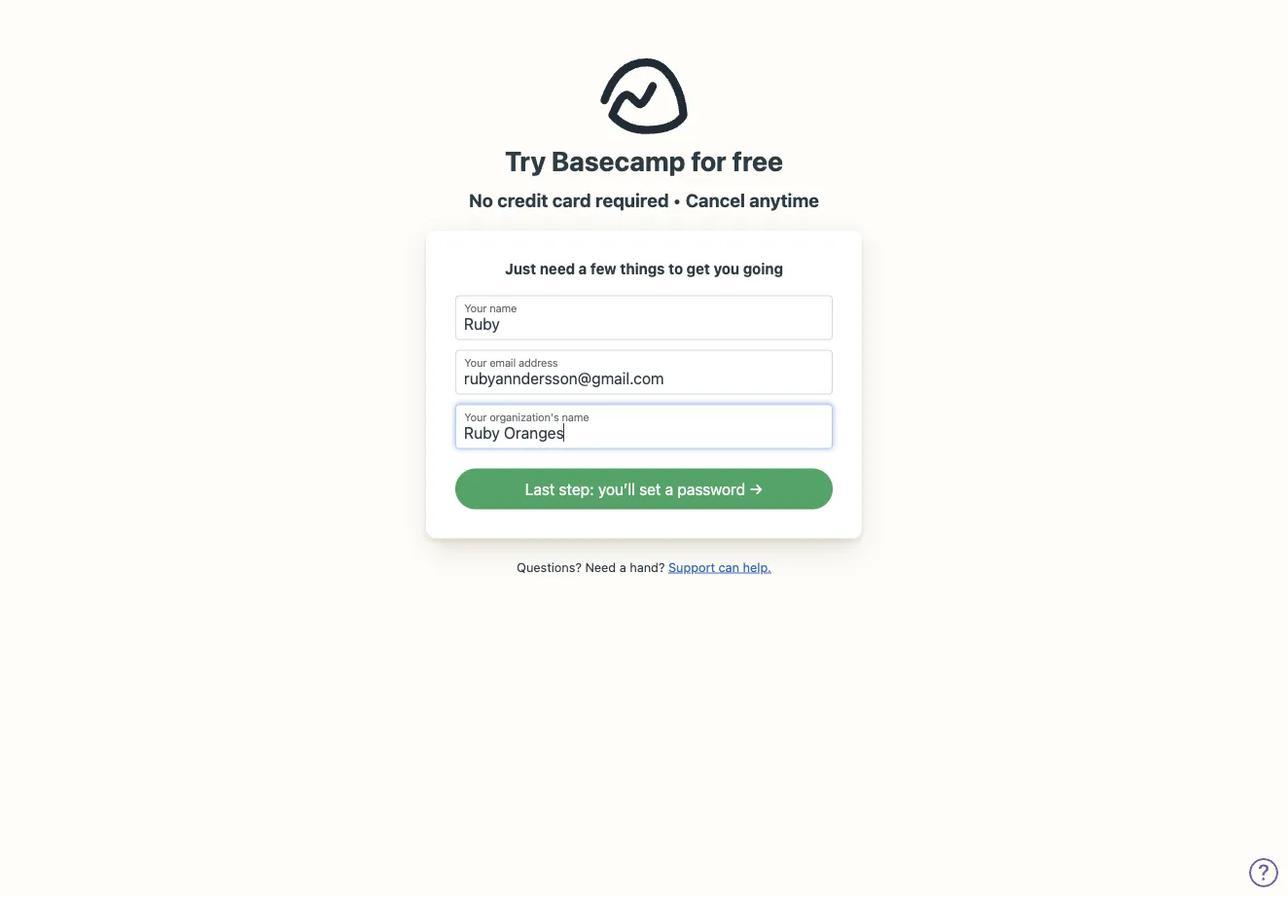 Task type: describe. For each thing, give the bounding box(es) containing it.
help.
[[743, 560, 772, 574]]

free
[[732, 145, 783, 177]]

your for your email address
[[465, 356, 487, 369]]

set
[[639, 480, 661, 498]]

1 horizontal spatial name
[[562, 411, 589, 424]]

required
[[596, 189, 669, 210]]

going
[[743, 260, 783, 277]]

no credit card required • cancel anytime
[[469, 189, 819, 210]]

for
[[691, 145, 727, 177]]

your for your organization's name
[[465, 411, 487, 424]]

Your email address email field
[[455, 350, 833, 395]]

last step: you'll set a password → button
[[455, 469, 833, 509]]

Your name text field
[[455, 295, 833, 340]]

hand?
[[630, 560, 665, 574]]

you'll
[[598, 480, 635, 498]]

just need a few things to get you going
[[505, 260, 783, 277]]

need
[[585, 560, 616, 574]]

step:
[[559, 480, 594, 498]]

last
[[525, 480, 555, 498]]

organization's
[[490, 411, 559, 424]]

support
[[668, 560, 715, 574]]

things
[[620, 260, 665, 277]]

just
[[505, 260, 536, 277]]

few
[[591, 260, 617, 277]]

card
[[552, 189, 591, 210]]

your for your name
[[465, 302, 487, 315]]

→
[[750, 480, 763, 498]]

a inside button
[[665, 480, 674, 498]]

address
[[519, 356, 558, 369]]

need
[[540, 260, 575, 277]]



Task type: vqa. For each thing, say whether or not it's contained in the screenshot.
the 📢 Project Kickoff link
no



Task type: locate. For each thing, give the bounding box(es) containing it.
last step: you'll set a password →
[[525, 480, 763, 498]]

1 horizontal spatial a
[[620, 560, 626, 574]]

get
[[687, 260, 710, 277]]

0 vertical spatial name
[[490, 302, 517, 315]]

your up your email address
[[465, 302, 487, 315]]

1 vertical spatial name
[[562, 411, 589, 424]]

your name
[[465, 302, 517, 315]]

credit
[[497, 189, 548, 210]]

to
[[669, 260, 683, 277]]

anytime
[[750, 189, 819, 210]]

email
[[490, 356, 516, 369]]

name right organization's
[[562, 411, 589, 424]]

name down just
[[490, 302, 517, 315]]

2 your from the top
[[465, 356, 487, 369]]

name
[[490, 302, 517, 315], [562, 411, 589, 424]]

try
[[505, 145, 546, 177]]

your email address
[[465, 356, 558, 369]]

a left few
[[579, 260, 587, 277]]

0 vertical spatial a
[[579, 260, 587, 277]]

3 your from the top
[[465, 411, 487, 424]]

a
[[579, 260, 587, 277], [665, 480, 674, 498], [620, 560, 626, 574]]

cancel
[[686, 189, 745, 210]]

0 horizontal spatial name
[[490, 302, 517, 315]]

2 vertical spatial a
[[620, 560, 626, 574]]

0 horizontal spatial a
[[579, 260, 587, 277]]

no
[[469, 189, 493, 210]]

2 horizontal spatial a
[[665, 480, 674, 498]]

2 vertical spatial your
[[465, 411, 487, 424]]

a for hand?
[[620, 560, 626, 574]]

can
[[719, 560, 740, 574]]

•
[[673, 189, 682, 210]]

a for few
[[579, 260, 587, 277]]

questions?
[[517, 560, 582, 574]]

your left organization's
[[465, 411, 487, 424]]

1 vertical spatial a
[[665, 480, 674, 498]]

you
[[714, 260, 740, 277]]

1 your from the top
[[465, 302, 487, 315]]

your
[[465, 302, 487, 315], [465, 356, 487, 369], [465, 411, 487, 424]]

a right need
[[620, 560, 626, 574]]

basecamp
[[552, 145, 686, 177]]

1 vertical spatial your
[[465, 356, 487, 369]]

0 vertical spatial your
[[465, 302, 487, 315]]

your organization's name
[[465, 411, 589, 424]]

password
[[678, 480, 745, 498]]

a right the set
[[665, 480, 674, 498]]

support can help. link
[[668, 560, 772, 574]]

Your organization's name text field
[[455, 404, 833, 449]]

your left email
[[465, 356, 487, 369]]

try basecamp for free
[[505, 145, 783, 177]]

questions? need a hand? support can help.
[[517, 560, 772, 574]]



